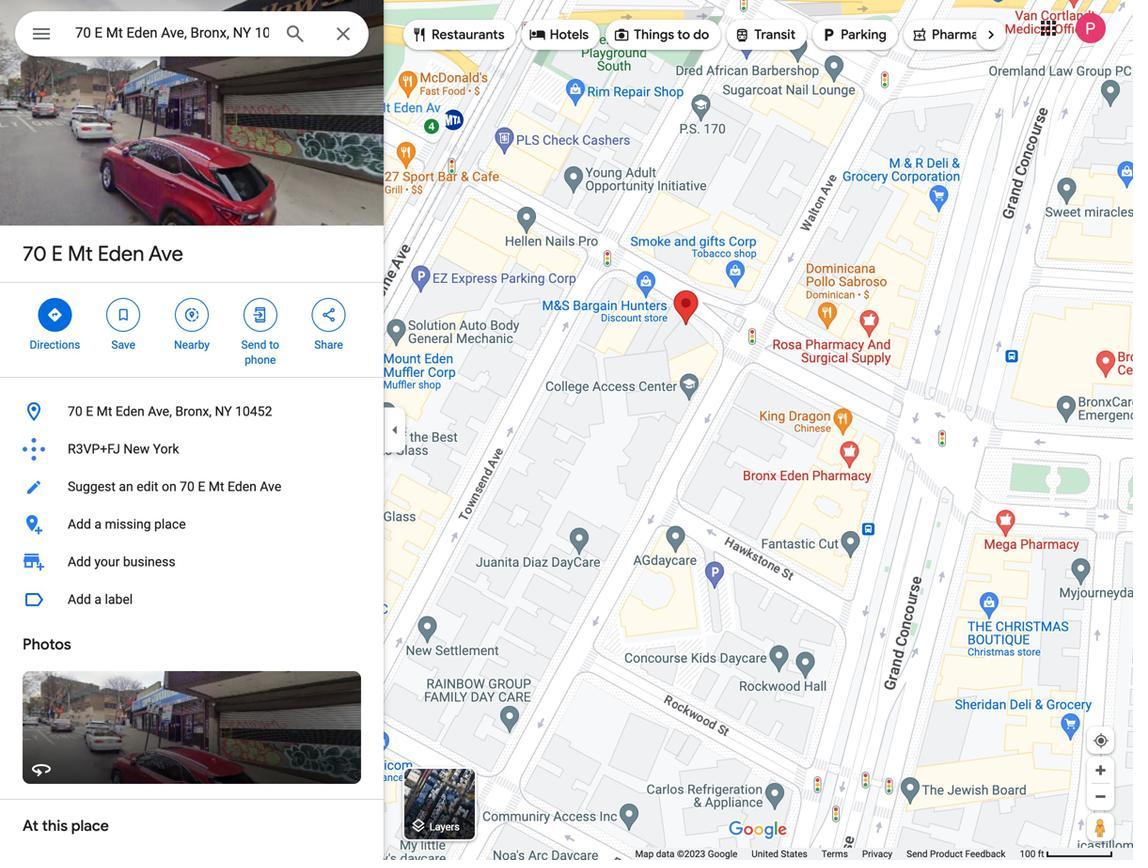 Task type: vqa. For each thing, say whether or not it's contained in the screenshot.
the 'Show Your Location' IMAGE on the bottom of page
yes



Task type: describe. For each thing, give the bounding box(es) containing it.
ny
[[215, 404, 232, 420]]

nearby
[[174, 339, 210, 352]]

suggest an edit on 70 e mt eden ave
[[68, 479, 281, 495]]


[[115, 305, 132, 325]]

2 horizontal spatial mt
[[209, 479, 224, 495]]

at
[[23, 817, 38, 836]]


[[411, 24, 428, 45]]

70 for 70 e mt eden ave
[[23, 241, 47, 267]]

bronx,
[[175, 404, 212, 420]]

70 e mt eden ave, bronx, ny 10452
[[68, 404, 272, 420]]

2 vertical spatial e
[[198, 479, 205, 495]]

do
[[693, 26, 710, 43]]

 restaurants
[[411, 24, 505, 45]]

r3vp+fj
[[68, 442, 120, 457]]

restaurants
[[432, 26, 505, 43]]

r3vp+fj new york
[[68, 442, 179, 457]]

add your business
[[68, 555, 176, 570]]

 button
[[15, 11, 68, 60]]

70 inside suggest an edit on 70 e mt eden ave button
[[180, 479, 195, 495]]

send for send product feedback
[[907, 849, 928, 860]]

transit
[[755, 26, 796, 43]]

your
[[94, 555, 120, 570]]

70 e mt eden ave, bronx, ny 10452 button
[[0, 393, 384, 431]]

terms button
[[822, 848, 848, 861]]

send product feedback button
[[907, 848, 1006, 861]]

privacy
[[862, 849, 893, 860]]

available search options for this area region
[[389, 12, 1094, 57]]

add a missing place button
[[0, 506, 384, 544]]

70 e mt eden ave main content
[[0, 0, 384, 861]]

add a label button
[[0, 581, 384, 619]]

new
[[123, 442, 150, 457]]

send for send to phone
[[241, 339, 267, 352]]

add your business link
[[0, 544, 384, 581]]

eden for ave
[[98, 241, 144, 267]]

e for 70 e mt eden ave, bronx, ny 10452
[[86, 404, 93, 420]]

missing
[[105, 517, 151, 532]]

on
[[162, 479, 177, 495]]

parking
[[841, 26, 887, 43]]

show your location image
[[1093, 733, 1110, 750]]

pharmacies
[[932, 26, 1004, 43]]

 transit
[[734, 24, 796, 45]]

collapse side panel image
[[385, 420, 405, 441]]

united states
[[752, 849, 808, 860]]

70 for 70 e mt eden ave, bronx, ny 10452
[[68, 404, 83, 420]]

zoom in image
[[1094, 764, 1108, 778]]

label
[[105, 592, 133, 608]]

share
[[314, 339, 343, 352]]

business
[[123, 555, 176, 570]]

a for missing
[[94, 517, 102, 532]]

actions for 70 e mt eden ave region
[[0, 283, 384, 377]]

edit
[[137, 479, 158, 495]]

united
[[752, 849, 779, 860]]


[[911, 24, 928, 45]]

add a label
[[68, 592, 133, 608]]

things
[[634, 26, 674, 43]]

add for add a missing place
[[68, 517, 91, 532]]

 parking
[[820, 24, 887, 45]]

ave inside suggest an edit on 70 e mt eden ave button
[[260, 479, 281, 495]]



Task type: locate. For each thing, give the bounding box(es) containing it.
add left label
[[68, 592, 91, 608]]

0 horizontal spatial ave
[[149, 241, 183, 267]]

a inside button
[[94, 517, 102, 532]]

0 vertical spatial mt
[[68, 241, 93, 267]]

e up the 
[[51, 241, 63, 267]]

1 horizontal spatial ave
[[260, 479, 281, 495]]

None field
[[75, 22, 269, 44]]

zoom out image
[[1094, 790, 1108, 804]]

e
[[51, 241, 63, 267], [86, 404, 93, 420], [198, 479, 205, 495]]

100
[[1020, 849, 1036, 860]]

directions
[[30, 339, 80, 352]]

eden up  on the left top of the page
[[98, 241, 144, 267]]

map data ©2023 google
[[635, 849, 738, 860]]

0 horizontal spatial mt
[[68, 241, 93, 267]]

google account: payton hansen  
(payton.hansen@adept.ai) image
[[1076, 13, 1106, 43]]

 search field
[[15, 11, 369, 60]]

google
[[708, 849, 738, 860]]

york
[[153, 442, 179, 457]]

add for add your business
[[68, 555, 91, 570]]

0 horizontal spatial e
[[51, 241, 63, 267]]

hotels
[[550, 26, 589, 43]]

1 vertical spatial eden
[[116, 404, 145, 420]]

a for label
[[94, 592, 102, 608]]

send product feedback
[[907, 849, 1006, 860]]

a inside button
[[94, 592, 102, 608]]

2 horizontal spatial e
[[198, 479, 205, 495]]

add down suggest
[[68, 517, 91, 532]]

place down on
[[154, 517, 186, 532]]

70 inside 70 e mt eden ave, bronx, ny 10452 button
[[68, 404, 83, 420]]

united states button
[[752, 848, 808, 861]]

 things to do
[[613, 24, 710, 45]]

add for add a label
[[68, 592, 91, 608]]

70 up the 
[[23, 241, 47, 267]]


[[46, 305, 63, 325]]

2 vertical spatial 70
[[180, 479, 195, 495]]

1 vertical spatial place
[[71, 817, 109, 836]]

1 vertical spatial send
[[907, 849, 928, 860]]


[[613, 24, 630, 45]]


[[252, 305, 269, 325]]

mt for 70 e mt eden ave, bronx, ny 10452
[[97, 404, 112, 420]]

privacy button
[[862, 848, 893, 861]]

eden down r3vp+fj new york button
[[228, 479, 257, 495]]

place
[[154, 517, 186, 532], [71, 817, 109, 836]]

1 vertical spatial ave
[[260, 479, 281, 495]]

2 add from the top
[[68, 555, 91, 570]]

1 vertical spatial mt
[[97, 404, 112, 420]]


[[183, 305, 200, 325]]

3 add from the top
[[68, 592, 91, 608]]

0 horizontal spatial 70
[[23, 241, 47, 267]]

2 vertical spatial mt
[[209, 479, 224, 495]]

show street view coverage image
[[1087, 814, 1115, 842]]

google maps element
[[0, 0, 1133, 861]]

next page image
[[983, 26, 1000, 43]]

70 up r3vp+fj
[[68, 404, 83, 420]]

2 horizontal spatial 70
[[180, 479, 195, 495]]

2 vertical spatial eden
[[228, 479, 257, 495]]

an
[[119, 479, 133, 495]]

ave down 10452
[[260, 479, 281, 495]]

100 ft button
[[1020, 849, 1114, 860]]

add inside button
[[68, 592, 91, 608]]

1 vertical spatial to
[[269, 339, 279, 352]]

at this place
[[23, 817, 109, 836]]

layers
[[430, 821, 460, 833]]

ave,
[[148, 404, 172, 420]]

ave up actions for 70 e mt eden ave region
[[149, 241, 183, 267]]

10452
[[235, 404, 272, 420]]

1 add from the top
[[68, 517, 91, 532]]


[[529, 24, 546, 45]]

add inside button
[[68, 517, 91, 532]]

terms
[[822, 849, 848, 860]]

photos
[[23, 635, 71, 655]]

product
[[930, 849, 963, 860]]

suggest an edit on 70 e mt eden ave button
[[0, 468, 384, 506]]

70
[[23, 241, 47, 267], [68, 404, 83, 420], [180, 479, 195, 495]]

suggest
[[68, 479, 116, 495]]


[[820, 24, 837, 45]]

send
[[241, 339, 267, 352], [907, 849, 928, 860]]

a
[[94, 517, 102, 532], [94, 592, 102, 608]]

2 a from the top
[[94, 592, 102, 608]]

2 vertical spatial add
[[68, 592, 91, 608]]

1 vertical spatial a
[[94, 592, 102, 608]]

footer containing map data ©2023 google
[[635, 848, 1020, 861]]


[[320, 305, 337, 325]]

0 vertical spatial place
[[154, 517, 186, 532]]

send inside send to phone
[[241, 339, 267, 352]]

send to phone
[[241, 339, 279, 367]]

0 vertical spatial add
[[68, 517, 91, 532]]

1 horizontal spatial send
[[907, 849, 928, 860]]

1 horizontal spatial 70
[[68, 404, 83, 420]]

e up r3vp+fj
[[86, 404, 93, 420]]

to up phone
[[269, 339, 279, 352]]

states
[[781, 849, 808, 860]]

1 a from the top
[[94, 517, 102, 532]]

1 horizontal spatial to
[[678, 26, 690, 43]]

mt
[[68, 241, 93, 267], [97, 404, 112, 420], [209, 479, 224, 495]]

a left label
[[94, 592, 102, 608]]

feedback
[[966, 849, 1006, 860]]

ft
[[1038, 849, 1045, 860]]

to
[[678, 26, 690, 43], [269, 339, 279, 352]]

0 vertical spatial 70
[[23, 241, 47, 267]]

to inside  things to do
[[678, 26, 690, 43]]

this
[[42, 817, 68, 836]]

e right on
[[198, 479, 205, 495]]

 hotels
[[529, 24, 589, 45]]

mt for 70 e mt eden ave
[[68, 241, 93, 267]]

a left missing
[[94, 517, 102, 532]]


[[30, 20, 53, 48]]

phone
[[245, 354, 276, 367]]

1 horizontal spatial place
[[154, 517, 186, 532]]

1 vertical spatial 70
[[68, 404, 83, 420]]

none field inside the 70 e mt eden ave, bronx, ny 10452 'field'
[[75, 22, 269, 44]]

0 horizontal spatial to
[[269, 339, 279, 352]]

send left product
[[907, 849, 928, 860]]

0 vertical spatial e
[[51, 241, 63, 267]]

1 vertical spatial add
[[68, 555, 91, 570]]

map
[[635, 849, 654, 860]]

0 horizontal spatial place
[[71, 817, 109, 836]]

footer
[[635, 848, 1020, 861]]

1 horizontal spatial e
[[86, 404, 93, 420]]

1 horizontal spatial mt
[[97, 404, 112, 420]]


[[734, 24, 751, 45]]

70 e mt eden ave
[[23, 241, 183, 267]]

eden for ave,
[[116, 404, 145, 420]]

eden
[[98, 241, 144, 267], [116, 404, 145, 420], [228, 479, 257, 495]]

0 vertical spatial a
[[94, 517, 102, 532]]

70 right on
[[180, 479, 195, 495]]

e for 70 e mt eden ave
[[51, 241, 63, 267]]

©2023
[[677, 849, 706, 860]]

to inside send to phone
[[269, 339, 279, 352]]

data
[[656, 849, 675, 860]]

70 E Mt Eden Ave, Bronx, NY 10452 field
[[15, 11, 369, 56]]

0 vertical spatial to
[[678, 26, 690, 43]]

add
[[68, 517, 91, 532], [68, 555, 91, 570], [68, 592, 91, 608]]

add a missing place
[[68, 517, 186, 532]]

save
[[111, 339, 135, 352]]

send up phone
[[241, 339, 267, 352]]

ave
[[149, 241, 183, 267], [260, 479, 281, 495]]

add left your
[[68, 555, 91, 570]]

r3vp+fj new york button
[[0, 431, 384, 468]]

0 vertical spatial ave
[[149, 241, 183, 267]]

to left do
[[678, 26, 690, 43]]

 pharmacies
[[911, 24, 1004, 45]]

0 vertical spatial eden
[[98, 241, 144, 267]]

0 horizontal spatial send
[[241, 339, 267, 352]]

footer inside google maps "element"
[[635, 848, 1020, 861]]

place right this
[[71, 817, 109, 836]]

place inside button
[[154, 517, 186, 532]]

1 vertical spatial e
[[86, 404, 93, 420]]

send inside the send product feedback 'button'
[[907, 849, 928, 860]]

100 ft
[[1020, 849, 1045, 860]]

eden left ave,
[[116, 404, 145, 420]]

0 vertical spatial send
[[241, 339, 267, 352]]



